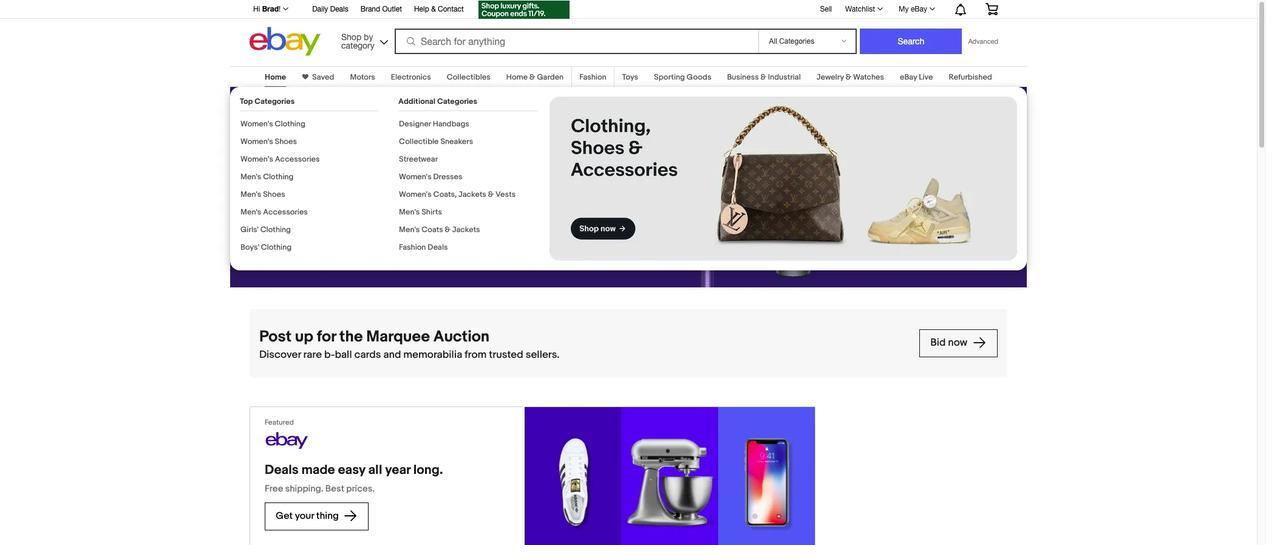 Task type: locate. For each thing, give the bounding box(es) containing it.
shop by category banner
[[247, 0, 1008, 59]]

2 home from the left
[[507, 72, 528, 82]]

ebay live
[[900, 72, 934, 82]]

0 horizontal spatial the
[[308, 172, 325, 185]]

jackets right coats,
[[459, 190, 487, 199]]

men's left shirts at the top of the page
[[399, 207, 420, 217]]

& for industrial
[[761, 72, 767, 82]]

& right coats
[[445, 225, 451, 235]]

accessories for women's accessories
[[275, 154, 320, 164]]

categories up women's clothing link
[[255, 97, 295, 106]]

holiday
[[358, 158, 394, 172]]

streetwear link
[[399, 154, 438, 164]]

deals
[[330, 5, 349, 13], [428, 242, 448, 252], [265, 462, 299, 478]]

women's up women's
[[241, 137, 273, 146]]

0 horizontal spatial fashion
[[399, 242, 426, 252]]

0 vertical spatial fashion
[[580, 72, 607, 82]]

0 vertical spatial jackets
[[459, 190, 487, 199]]

trusted
[[489, 349, 524, 361]]

1 horizontal spatial fashion
[[580, 72, 607, 82]]

1 vertical spatial up
[[295, 328, 313, 346]]

1 vertical spatial fashion
[[399, 242, 426, 252]]

& left vests
[[488, 190, 494, 199]]

top categories
[[240, 97, 295, 106]]

the inside up to $350 off dyson wrap up limited-time holiday deals direct from the brand.
[[308, 172, 325, 185]]

clothing, shoes & accessories - shop now image
[[550, 97, 1018, 261]]

accessories
[[275, 154, 320, 164], [263, 207, 308, 217]]

up up men's clothing in the left of the page
[[279, 158, 292, 172]]

0 horizontal spatial categories
[[255, 97, 295, 106]]

home left garden
[[507, 72, 528, 82]]

sell
[[821, 5, 832, 13]]

0 horizontal spatial deals
[[265, 462, 299, 478]]

time
[[333, 158, 356, 172]]

boys'
[[241, 242, 259, 252]]

2 categories from the left
[[437, 97, 478, 106]]

categories for clothing
[[255, 97, 295, 106]]

women's accessories
[[241, 154, 320, 164]]

men's clothing link
[[241, 172, 294, 182]]

clothing for boys' clothing
[[261, 242, 292, 252]]

don't miss out
[[261, 207, 330, 219]]

my
[[899, 5, 909, 13]]

men's for men's shirts
[[399, 207, 420, 217]]

jewelry
[[817, 72, 844, 82]]

ball
[[335, 349, 352, 361]]

home
[[265, 72, 286, 82], [507, 72, 528, 82]]

men's accessories link
[[241, 207, 308, 217]]

dresses
[[434, 172, 463, 182]]

collectibles
[[447, 72, 491, 82]]

1 vertical spatial deals
[[428, 242, 448, 252]]

home for home
[[265, 72, 286, 82]]

my ebay link
[[893, 2, 941, 16]]

daily
[[312, 5, 328, 13]]

& inside "link"
[[432, 5, 436, 13]]

0 vertical spatial up
[[279, 158, 292, 172]]

help
[[414, 5, 429, 13]]

deals down men's coats & jackets link
[[428, 242, 448, 252]]

0 vertical spatial the
[[308, 172, 325, 185]]

memorabilia
[[404, 349, 463, 361]]

fashion left toys
[[580, 72, 607, 82]]

0 vertical spatial accessories
[[275, 154, 320, 164]]

jackets right coats
[[453, 225, 480, 235]]

daily deals
[[312, 5, 349, 13]]

0 vertical spatial from
[[282, 172, 306, 185]]

1 vertical spatial the
[[340, 328, 363, 346]]

women's up women's shoes
[[241, 119, 273, 129]]

jewelry & watches link
[[817, 72, 885, 82]]

1 vertical spatial accessories
[[263, 207, 308, 217]]

women's accessories link
[[241, 154, 320, 164]]

watchlist link
[[839, 2, 889, 16]]

ebay left "live" in the right of the page
[[900, 72, 918, 82]]

deals for daily deals
[[330, 5, 349, 13]]

the
[[308, 172, 325, 185], [340, 328, 363, 346]]

electronics
[[391, 72, 431, 82]]

made
[[302, 462, 335, 478]]

deals inside additional categories element
[[428, 242, 448, 252]]

& right help
[[432, 5, 436, 13]]

0 horizontal spatial up
[[279, 158, 292, 172]]

2 horizontal spatial deals
[[428, 242, 448, 252]]

men's shirts link
[[399, 207, 442, 217]]

home & garden
[[507, 72, 564, 82]]

men's down direct
[[241, 190, 261, 199]]

1 home from the left
[[265, 72, 286, 82]]

fashion down coats
[[399, 242, 426, 252]]

jackets
[[459, 190, 487, 199], [453, 225, 480, 235]]

from down the auction
[[465, 349, 487, 361]]

0 horizontal spatial from
[[282, 172, 306, 185]]

business & industrial link
[[728, 72, 801, 82]]

women's up men's shirts
[[399, 190, 432, 199]]

from down limited-
[[282, 172, 306, 185]]

out
[[312, 207, 328, 219]]

1 vertical spatial shoes
[[263, 190, 285, 199]]

clothing for girls' clothing
[[260, 225, 291, 235]]

men's for men's clothing
[[241, 172, 261, 182]]

deals up free
[[265, 462, 299, 478]]

& right jewelry
[[846, 72, 852, 82]]

up up rare
[[295, 328, 313, 346]]

deals right daily
[[330, 5, 349, 13]]

categories for handbags
[[437, 97, 478, 106]]

up inside post up for the marquee auction discover rare b-ball cards and memorabilia from trusted sellers.
[[295, 328, 313, 346]]

clothing down women's accessories
[[263, 172, 294, 182]]

ebay right my
[[911, 5, 928, 13]]

your shopping cart image
[[986, 3, 1000, 15]]

thing
[[316, 510, 339, 522]]

the down limited-
[[308, 172, 325, 185]]

up
[[279, 158, 292, 172], [295, 328, 313, 346]]

vests
[[496, 190, 516, 199]]

women's down deals
[[399, 172, 432, 182]]

1 categories from the left
[[255, 97, 295, 106]]

cards
[[355, 349, 381, 361]]

shoes up women's accessories
[[275, 137, 297, 146]]

Search for anything text field
[[397, 30, 757, 53]]

prices.
[[346, 483, 375, 495]]

top categories element
[[240, 97, 379, 260]]

jewelry & watches
[[817, 72, 885, 82]]

outlet
[[382, 5, 402, 13]]

0 horizontal spatial home
[[265, 72, 286, 82]]

1 horizontal spatial categories
[[437, 97, 478, 106]]

0 vertical spatial ebay
[[911, 5, 928, 13]]

from
[[282, 172, 306, 185], [465, 349, 487, 361]]

shoes for women's shoes
[[275, 137, 297, 146]]

1 vertical spatial from
[[465, 349, 487, 361]]

deals inside deals made easy all year long. free shipping. best prices.
[[265, 462, 299, 478]]

rare
[[304, 349, 322, 361]]

fashion inside additional categories element
[[399, 242, 426, 252]]

b-
[[324, 349, 335, 361]]

men's down men's shirts
[[399, 225, 420, 235]]

men's
[[241, 172, 261, 182], [241, 190, 261, 199], [241, 207, 261, 217], [399, 207, 420, 217], [399, 225, 420, 235]]

women's dresses link
[[399, 172, 463, 182]]

deals inside account navigation
[[330, 5, 349, 13]]

shoes up men's accessories
[[263, 190, 285, 199]]

women's
[[241, 119, 273, 129], [241, 137, 273, 146], [399, 172, 432, 182], [399, 190, 432, 199]]

1 horizontal spatial deals
[[330, 5, 349, 13]]

auction
[[434, 328, 490, 346]]

home up top categories
[[265, 72, 286, 82]]

men's for men's shoes
[[241, 190, 261, 199]]

1 horizontal spatial from
[[465, 349, 487, 361]]

your
[[295, 510, 314, 522]]

up to $350 off dyson wrap up limited-time holiday deals direct from the brand.
[[250, 96, 424, 185]]

now
[[949, 337, 968, 349]]

women's for women's dresses
[[399, 172, 432, 182]]

the up ball
[[340, 328, 363, 346]]

handbags
[[433, 119, 470, 129]]

categories up handbags
[[437, 97, 478, 106]]

post
[[259, 328, 292, 346]]

watches
[[854, 72, 885, 82]]

brand outlet link
[[361, 3, 402, 16]]

2 vertical spatial deals
[[265, 462, 299, 478]]

designer handbags link
[[399, 119, 470, 129]]

fashion for fashion deals
[[399, 242, 426, 252]]

account navigation
[[247, 0, 1008, 21]]

1 horizontal spatial the
[[340, 328, 363, 346]]

clothing down girls' clothing "link"
[[261, 242, 292, 252]]

women's clothing link
[[241, 119, 306, 129]]

saved
[[312, 72, 334, 82]]

1 horizontal spatial home
[[507, 72, 528, 82]]

None submit
[[861, 29, 963, 54]]

men's for men's accessories
[[241, 207, 261, 217]]

men's down wrap
[[241, 172, 261, 182]]

bid
[[931, 337, 946, 349]]

1 vertical spatial ebay
[[900, 72, 918, 82]]

clothing down don't
[[260, 225, 291, 235]]

1 horizontal spatial up
[[295, 328, 313, 346]]

men's up girls'
[[241, 207, 261, 217]]

&
[[432, 5, 436, 13], [530, 72, 536, 82], [761, 72, 767, 82], [846, 72, 852, 82], [488, 190, 494, 199], [445, 225, 451, 235]]

and
[[384, 349, 401, 361]]

sneakers
[[441, 137, 473, 146]]

sporting goods
[[654, 72, 712, 82]]

shop by category
[[341, 32, 375, 50]]

clothing up women's shoes
[[275, 119, 306, 129]]

to
[[285, 96, 307, 125]]

1 vertical spatial jackets
[[453, 225, 480, 235]]

shoes
[[275, 137, 297, 146], [263, 190, 285, 199]]

the inside post up for the marquee auction discover rare b-ball cards and memorabilia from trusted sellers.
[[340, 328, 363, 346]]

clothing for women's clothing
[[275, 119, 306, 129]]

fashion deals
[[399, 242, 448, 252]]

0 vertical spatial shoes
[[275, 137, 297, 146]]

0 vertical spatial deals
[[330, 5, 349, 13]]

fashion link
[[580, 72, 607, 82]]

& right business
[[761, 72, 767, 82]]

fashion
[[580, 72, 607, 82], [399, 242, 426, 252]]

& left garden
[[530, 72, 536, 82]]



Task type: vqa. For each thing, say whether or not it's contained in the screenshot.
country:
no



Task type: describe. For each thing, give the bounding box(es) containing it.
girls' clothing
[[241, 225, 291, 235]]

motors link
[[350, 72, 375, 82]]

streetwear
[[399, 154, 438, 164]]

girls' clothing link
[[241, 225, 291, 235]]

category
[[341, 40, 375, 50]]

year
[[385, 462, 411, 478]]

collectibles link
[[447, 72, 491, 82]]

home for home & garden
[[507, 72, 528, 82]]

women's coats, jackets & vests
[[399, 190, 516, 199]]

fashion for fashion link
[[580, 72, 607, 82]]

sell link
[[815, 5, 838, 13]]

up
[[250, 96, 280, 125]]

post up for the marquee auction discover rare b-ball cards and memorabilia from trusted sellers.
[[259, 328, 560, 361]]

get the coupon image
[[479, 1, 570, 19]]

women's shoes link
[[241, 137, 297, 146]]

get your thing
[[276, 510, 341, 522]]

miss
[[288, 207, 310, 219]]

additional categories element
[[399, 97, 538, 260]]

designer
[[399, 119, 431, 129]]

deals for fashion deals
[[428, 242, 448, 252]]

sellers.
[[526, 349, 560, 361]]

bid now link
[[920, 329, 998, 357]]

men's clothing
[[241, 172, 294, 182]]

featured
[[265, 418, 294, 427]]

business & industrial
[[728, 72, 801, 82]]

advanced link
[[963, 29, 1005, 53]]

hi brad !
[[253, 4, 281, 13]]

accessories for men's accessories
[[263, 207, 308, 217]]

up to $350 off dyson main content
[[0, 59, 1258, 545]]

my ebay
[[899, 5, 928, 13]]

shop
[[341, 32, 362, 42]]

men's coats & jackets
[[399, 225, 480, 235]]

men's accessories
[[241, 207, 308, 217]]

direct
[[250, 172, 280, 185]]

get
[[276, 510, 293, 522]]

ebay inside account navigation
[[911, 5, 928, 13]]

sporting goods link
[[654, 72, 712, 82]]

& for watches
[[846, 72, 852, 82]]

women's for women's clothing
[[241, 119, 273, 129]]

deals
[[397, 158, 424, 172]]

shirts
[[422, 207, 442, 217]]

garden
[[537, 72, 564, 82]]

brad
[[262, 4, 279, 13]]

top
[[240, 97, 253, 106]]

easy
[[338, 462, 366, 478]]

don't
[[261, 207, 286, 219]]

from inside post up for the marquee auction discover rare b-ball cards and memorabilia from trusted sellers.
[[465, 349, 487, 361]]

brand.
[[327, 172, 359, 185]]

women's dresses
[[399, 172, 463, 182]]

additional categories
[[399, 97, 478, 106]]

free
[[265, 483, 283, 495]]

home & garden link
[[507, 72, 564, 82]]

live
[[919, 72, 934, 82]]

brand
[[361, 5, 380, 13]]

saved link
[[309, 72, 334, 82]]

& for contact
[[432, 5, 436, 13]]

women's shoes
[[241, 137, 297, 146]]

collectible
[[399, 137, 439, 146]]

boys' clothing
[[241, 242, 292, 252]]

refurbished link
[[949, 72, 993, 82]]

wrap
[[250, 158, 276, 172]]

up to $350 off dyson link
[[250, 96, 451, 153]]

fashion deals link
[[399, 242, 448, 252]]

dyson
[[250, 124, 318, 153]]

discover
[[259, 349, 301, 361]]

hi
[[253, 5, 260, 13]]

!
[[279, 5, 281, 13]]

men's shirts
[[399, 207, 442, 217]]

women's clothing
[[241, 119, 306, 129]]

toys link
[[623, 72, 639, 82]]

ebay inside up to $350 off dyson main content
[[900, 72, 918, 82]]

none submit inside the shop by category banner
[[861, 29, 963, 54]]

from inside up to $350 off dyson wrap up limited-time holiday deals direct from the brand.
[[282, 172, 306, 185]]

marquee
[[366, 328, 430, 346]]

off
[[374, 96, 403, 125]]

up inside up to $350 off dyson wrap up limited-time holiday deals direct from the brand.
[[279, 158, 292, 172]]

men's for men's coats & jackets
[[399, 225, 420, 235]]

electronics link
[[391, 72, 431, 82]]

goods
[[687, 72, 712, 82]]

daily deals link
[[312, 3, 349, 16]]

& for garden
[[530, 72, 536, 82]]

for
[[317, 328, 336, 346]]

deals made easy all year long. free shipping. best prices.
[[265, 462, 443, 495]]

help & contact link
[[414, 3, 464, 16]]

boys' clothing link
[[241, 242, 292, 252]]

clothing for men's clothing
[[263, 172, 294, 182]]

women's coats, jackets & vests link
[[399, 190, 516, 199]]

ebay live link
[[900, 72, 934, 82]]

sporting
[[654, 72, 685, 82]]

contact
[[438, 5, 464, 13]]

men's shoes
[[241, 190, 285, 199]]

shoes for men's shoes
[[263, 190, 285, 199]]

women's for women's shoes
[[241, 137, 273, 146]]

brand outlet
[[361, 5, 402, 13]]

women's for women's coats, jackets & vests
[[399, 190, 432, 199]]

$350
[[312, 96, 369, 125]]



